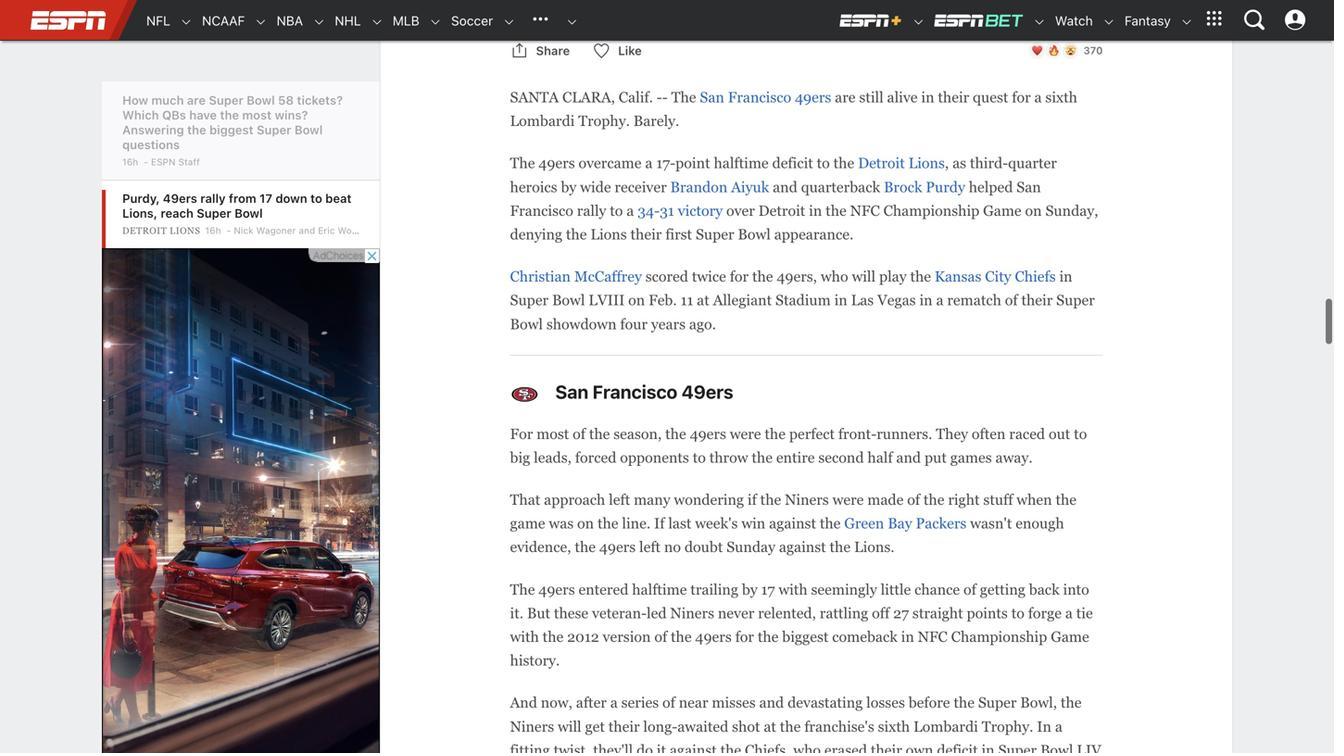 Task type: describe. For each thing, give the bounding box(es) containing it.
the right the 'version'
[[671, 629, 692, 646]]

on inside in super bowl lviii on feb. 11 at allegiant stadium in las vegas in a rematch of their super bowl showdown four years ago.
[[629, 292, 645, 309]]

nfc inside the 49ers entered halftime trailing by 17 with seemingly little chance of getting back into it. but these veteran-led niners never relented, rattling off 27 straight points to forge a tie with the 2012 version of the 49ers for the biggest comeback in nfc championship game history.
[[918, 629, 948, 646]]

in
[[1038, 719, 1052, 735]]

lions inside detroit lions 16h
[[170, 226, 201, 236]]

last
[[669, 516, 692, 532]]

the up quarterback
[[834, 155, 855, 172]]

back
[[1030, 582, 1060, 598]]

0 vertical spatial san
[[700, 89, 725, 106]]

espn
[[151, 157, 176, 167]]

share button
[[498, 36, 583, 65]]

of up points on the right bottom of page
[[964, 582, 977, 598]]

green
[[845, 516, 885, 532]]

the right denying
[[566, 226, 587, 243]]

quarter
[[1009, 155, 1057, 172]]

bay
[[888, 516, 913, 532]]

lions for over detroit in the nfc championship game on sunday, denying the lions their first super bowl appearance.
[[591, 226, 627, 243]]

who inside the and now, after a series of near misses and devastating losses before the super bowl, the niners will get their long-awaited shot at the franchise's sixth lombardi trophy. in a fitting twist, they'll do it against the chiefs, who erased their own deficit in super bowl l
[[794, 742, 821, 754]]

the down quarterback
[[826, 202, 847, 219]]

to inside the 49ers entered halftime trailing by 17 with seemingly little chance of getting back into it. but these veteran-led niners never relented, rattling off 27 straight points to forge a tie with the 2012 version of the 49ers for the biggest comeback in nfc championship game history.
[[1012, 605, 1025, 622]]

0 vertical spatial detroit lions link
[[858, 155, 945, 172]]

kansas city chiefs link
[[935, 268, 1056, 285]]

detroit inside over detroit in the nfc championship game on sunday, denying the lions their first super bowl appearance.
[[759, 202, 806, 219]]

they
[[936, 426, 969, 443]]

super left bowl, on the right of page
[[979, 695, 1017, 712]]

city
[[986, 268, 1012, 285]]

of inside in super bowl lviii on feb. 11 at allegiant stadium in las vegas in a rematch of their super bowl showdown four years ago.
[[1006, 292, 1018, 309]]

the right if
[[761, 492, 782, 509]]

sixth inside the and now, after a series of near misses and devastating losses before the super bowl, the niners will get their long-awaited shot at the franchise's sixth lombardi trophy. in a fitting twist, they'll do it against the chiefs, who erased their own deficit in super bowl l
[[878, 719, 910, 735]]

as
[[953, 155, 967, 172]]

showdown
[[547, 316, 617, 333]]

the up chiefs,
[[780, 719, 801, 735]]

in inside the 49ers entered halftime trailing by 17 with seemingly little chance of getting back into it. but these veteran-led niners never relented, rattling off 27 straight points to forge a tie with the 2012 version of the 49ers for the biggest comeback in nfc championship game history.
[[902, 629, 915, 646]]

the 49ers overcame a 17-point halftime deficit to the detroit lions
[[510, 155, 945, 172]]

on inside that approach left many wondering if the niners were made of the right stuff when the game was on the line. if last week's win against the
[[578, 516, 594, 532]]

these
[[554, 605, 589, 622]]

0 horizontal spatial with
[[510, 629, 539, 646]]

biggest inside the 49ers entered halftime trailing by 17 with seemingly little chance of getting back into it. but these veteran-led niners never relented, rattling off 27 straight points to forge a tie with the 2012 version of the 49ers for the biggest comeback in nfc championship game history.
[[783, 629, 829, 646]]

on inside over detroit in the nfc championship game on sunday, denying the lions their first super bowl appearance.
[[1026, 202, 1043, 219]]

into
[[1064, 582, 1090, 598]]

barely.
[[634, 113, 680, 129]]

misses
[[712, 695, 756, 712]]

their inside are still alive in their quest for a sixth lombardi trophy. barely.
[[938, 89, 970, 106]]

entered
[[579, 582, 629, 598]]

win
[[742, 516, 766, 532]]

the left "entire"
[[752, 450, 773, 466]]

christian mccaffrey scored twice for the 49ers, who will play the kansas city chiefs
[[510, 268, 1056, 285]]

staff
[[178, 157, 200, 167]]

the down 'have'
[[187, 123, 206, 137]]

2 - from the left
[[663, 89, 668, 106]]

at inside in super bowl lviii on feb. 11 at allegiant stadium in las vegas in a rematch of their super bowl showdown four years ago.
[[697, 292, 710, 309]]

san inside helped san francisco rally to a
[[1017, 179, 1042, 195]]

it.
[[510, 605, 524, 622]]

super down bowl, on the right of page
[[999, 742, 1037, 754]]

rattling
[[820, 605, 869, 622]]

purdy, 49ers rally from 17 down to beat lions, reach super bowl
[[122, 191, 352, 220]]

1 vertical spatial 16h
[[205, 225, 221, 236]]

the left line.
[[598, 516, 619, 532]]

nba link
[[267, 1, 303, 41]]

the down green
[[830, 539, 851, 556]]

and right 'aiyuk'
[[773, 179, 798, 195]]

over
[[727, 202, 755, 219]]

packers
[[916, 516, 967, 532]]

vegas
[[878, 292, 916, 309]]

to left throw
[[693, 450, 706, 466]]

get
[[585, 719, 605, 735]]

for inside are still alive in their quest for a sixth lombardi trophy. barely.
[[1013, 89, 1031, 106]]

bowl left 58
[[247, 93, 275, 107]]

away.
[[996, 450, 1033, 466]]

calif.
[[619, 89, 653, 106]]

a inside are still alive in their quest for a sixth lombardi trophy. barely.
[[1035, 89, 1042, 106]]

bowl down wins?
[[295, 123, 323, 137]]

espn staff
[[151, 157, 200, 167]]

the up forced
[[589, 426, 610, 443]]

the right when
[[1056, 492, 1077, 509]]

approach
[[544, 492, 606, 509]]

17 inside purdy, 49ers rally from 17 down to beat lions, reach super bowl
[[260, 191, 273, 205]]

off
[[872, 605, 890, 622]]

were inside for most of the season, the 49ers were the perfect front-runners. they often raced out to big leads, forced opponents to throw the entire second half and put games away.
[[730, 426, 762, 443]]

if
[[654, 516, 665, 532]]

lombardi inside are still alive in their quest for a sixth lombardi trophy. barely.
[[510, 113, 575, 129]]

to right out
[[1075, 426, 1088, 443]]

nick
[[234, 225, 254, 236]]

raced
[[1010, 426, 1046, 443]]

deficit inside the and now, after a series of near misses and devastating losses before the super bowl, the niners will get their long-awaited shot at the franchise's sixth lombardi trophy. in a fitting twist, they'll do it against the chiefs, who erased their own deficit in super bowl l
[[938, 742, 979, 754]]

little
[[881, 582, 911, 598]]

against inside wasn't enough evidence, the 49ers left no doubt sunday against the lions.
[[779, 539, 827, 556]]

nba
[[277, 13, 303, 28]]

often
[[972, 426, 1006, 443]]

forge
[[1029, 605, 1062, 622]]

49ers inside purdy, 49ers rally from 17 down to beat lions, reach super bowl
[[163, 191, 197, 205]]

by for heroics
[[561, 179, 577, 195]]

the right bowl, on the right of page
[[1061, 695, 1082, 712]]

quarterback
[[802, 179, 881, 195]]

to inside helped san francisco rally to a
[[610, 202, 623, 219]]

made
[[868, 492, 904, 509]]

clara,
[[563, 89, 615, 106]]

58
[[278, 93, 294, 107]]

years
[[652, 316, 686, 333]]

wide
[[580, 179, 611, 195]]

will inside the and now, after a series of near misses and devastating losses before the super bowl, the niners will get their long-awaited shot at the franchise's sixth lombardi trophy. in a fitting twist, they'll do it against the chiefs, who erased their own deficit in super bowl l
[[558, 719, 582, 735]]

49ers inside for most of the season, the 49ers were the perfect front-runners. they often raced out to big leads, forced opponents to throw the entire second half and put games away.
[[690, 426, 727, 443]]

games
[[951, 450, 993, 466]]

0 vertical spatial the
[[672, 89, 697, 106]]

championship inside the 49ers entered halftime trailing by 17 with seemingly little chance of getting back into it. but these veteran-led niners never relented, rattling off 27 straight points to forge a tie with the 2012 version of the 49ers for the biggest comeback in nfc championship game history.
[[952, 629, 1048, 646]]

2 horizontal spatial detroit
[[858, 155, 905, 172]]

against inside that approach left many wondering if the niners were made of the right stuff when the game was on the line. if last week's win against the
[[770, 516, 817, 532]]

and now, after a series of near misses and devastating losses before the super bowl, the niners will get their long-awaited shot at the franchise's sixth lombardi trophy. in a fitting twist, they'll do it against the chiefs, who erased their own deficit in super bowl l
[[510, 695, 1102, 754]]

the up opponents
[[666, 426, 687, 443]]

evidence,
[[510, 539, 572, 556]]

comeback
[[833, 629, 898, 646]]

of down led
[[655, 629, 668, 646]]

wins?
[[275, 108, 308, 122]]

super down wins?
[[257, 123, 292, 137]]

0 vertical spatial with
[[779, 582, 808, 598]]

the left green
[[820, 516, 841, 532]]

the down relented,
[[758, 629, 779, 646]]

sixth inside are still alive in their quest for a sixth lombardi trophy. barely.
[[1046, 89, 1078, 106]]

at inside the and now, after a series of near misses and devastating losses before the super bowl, the niners will get their long-awaited shot at the franchise's sixth lombardi trophy. in a fitting twist, they'll do it against the chiefs, who erased their own deficit in super bowl l
[[764, 719, 777, 735]]

throw
[[710, 450, 749, 466]]

like
[[618, 44, 642, 57]]

brock purdy link
[[884, 179, 966, 195]]

left inside that approach left many wondering if the niners were made of the right stuff when the game was on the line. if last week's win against the
[[609, 492, 631, 509]]

championship inside over detroit in the nfc championship game on sunday, denying the lions their first super bowl appearance.
[[884, 202, 980, 219]]

1 vertical spatial for
[[730, 268, 749, 285]]

out
[[1049, 426, 1071, 443]]

line.
[[622, 516, 651, 532]]

1 - from the left
[[657, 89, 663, 106]]

49ers down ago.
[[682, 381, 734, 403]]

kansas
[[935, 268, 982, 285]]

rematch
[[948, 292, 1002, 309]]

they'll
[[593, 742, 633, 754]]

third-
[[971, 155, 1009, 172]]

opponents
[[620, 450, 690, 466]]

in inside the and now, after a series of near misses and devastating losses before the super bowl, the niners will get their long-awaited shot at the franchise's sixth lombardi trophy. in a fitting twist, they'll do it against the chiefs, who erased their own deficit in super bowl l
[[982, 742, 995, 754]]

left inside wasn't enough evidence, the 49ers left no doubt sunday against the lions.
[[640, 539, 661, 556]]

against inside the and now, after a series of near misses and devastating losses before the super bowl, the niners will get their long-awaited shot at the franchise's sixth lombardi trophy. in a fitting twist, they'll do it against the chiefs, who erased their own deficit in super bowl l
[[670, 742, 717, 754]]

a left 17-
[[646, 155, 653, 172]]

the down but
[[543, 629, 564, 646]]

11
[[681, 292, 694, 309]]

0 vertical spatial who
[[821, 268, 849, 285]]

super inside over detroit in the nfc championship game on sunday, denying the lions their first super bowl appearance.
[[696, 226, 735, 243]]

and left "eric"
[[299, 225, 315, 236]]

and inside the and now, after a series of near misses and devastating losses before the super bowl, the niners will get their long-awaited shot at the franchise's sixth lombardi trophy. in a fitting twist, they'll do it against the chiefs, who erased their own deficit in super bowl l
[[760, 695, 784, 712]]

2 horizontal spatial francisco
[[728, 89, 792, 106]]

the down shot
[[721, 742, 742, 754]]

370 button
[[1014, 36, 1118, 65]]

49ers up "these"
[[539, 582, 575, 598]]

most inside for most of the season, the 49ers were the perfect front-runners. they often raced out to big leads, forced opponents to throw the entire second half and put games away.
[[537, 426, 569, 443]]

niners inside the and now, after a series of near misses and devastating losses before the super bowl, the niners will get their long-awaited shot at the franchise's sixth lombardi trophy. in a fitting twist, they'll do it against the chiefs, who erased their own deficit in super bowl l
[[510, 719, 554, 735]]

super up 'have'
[[209, 93, 244, 107]]

in right chiefs
[[1060, 268, 1073, 285]]

are still alive in their quest for a sixth lombardi trophy. barely.
[[510, 89, 1078, 129]]

super inside purdy, 49ers rally from 17 down to beat lions, reach super bowl
[[197, 206, 232, 220]]

like button
[[578, 36, 657, 65]]

bowl down the christian mccaffrey link
[[552, 292, 585, 309]]

rally inside helped san francisco rally to a
[[577, 202, 607, 219]]

bowl down christian
[[510, 316, 543, 333]]

helped san francisco rally to a
[[510, 179, 1042, 219]]

the up allegiant
[[753, 268, 774, 285]]

fitting
[[510, 742, 550, 754]]

quest
[[973, 89, 1009, 106]]

the for overcame
[[510, 155, 535, 172]]

trailing
[[691, 582, 739, 598]]

1 horizontal spatial will
[[852, 268, 876, 285]]

was
[[549, 516, 574, 532]]



Task type: locate. For each thing, give the bounding box(es) containing it.
detroit up brock
[[858, 155, 905, 172]]

lions inside over detroit in the nfc championship game on sunday, denying the lions their first super bowl appearance.
[[591, 226, 627, 243]]

2 vertical spatial detroit
[[122, 226, 167, 236]]

0 horizontal spatial nfc
[[851, 202, 880, 219]]

0 horizontal spatial game
[[984, 202, 1022, 219]]

first
[[666, 226, 693, 243]]

nfc inside over detroit in the nfc championship game on sunday, denying the lions their first super bowl appearance.
[[851, 202, 880, 219]]

runners.
[[877, 426, 933, 443]]

2 vertical spatial on
[[578, 516, 594, 532]]

0 horizontal spatial niners
[[510, 719, 554, 735]]

0 vertical spatial at
[[697, 292, 710, 309]]

san down showdown
[[556, 381, 589, 403]]

soccer link
[[442, 1, 493, 41]]

1 horizontal spatial by
[[742, 582, 758, 598]]

to down the wide
[[610, 202, 623, 219]]

bowl
[[247, 93, 275, 107], [295, 123, 323, 137], [235, 206, 263, 220], [738, 226, 771, 243], [552, 292, 585, 309], [510, 316, 543, 333], [1041, 742, 1074, 754]]

against
[[770, 516, 817, 532], [779, 539, 827, 556], [670, 742, 717, 754]]

are left still
[[835, 89, 856, 106]]

for up allegiant
[[730, 268, 749, 285]]

17 right the from
[[260, 191, 273, 205]]

bowl down over
[[738, 226, 771, 243]]

were up throw
[[730, 426, 762, 443]]

a
[[1035, 89, 1042, 106], [646, 155, 653, 172], [627, 202, 634, 219], [937, 292, 944, 309], [1066, 605, 1073, 622], [611, 695, 618, 712], [1056, 719, 1063, 735]]

francisco inside helped san francisco rally to a
[[510, 202, 574, 219]]

in right own
[[982, 742, 995, 754]]

the right play
[[911, 268, 932, 285]]

- up barely.
[[663, 89, 668, 106]]

for most of the season, the 49ers were the perfect front-runners. they often raced out to big leads, forced opponents to throw the entire second half and put games away.
[[510, 426, 1088, 466]]

wondering
[[674, 492, 744, 509]]

front-
[[839, 426, 877, 443]]

their left own
[[871, 742, 903, 754]]

by inside the 49ers entered halftime trailing by 17 with seemingly little chance of getting back into it. but these veteran-led niners never relented, rattling off 27 straight points to forge a tie with the 2012 version of the 49ers for the biggest comeback in nfc championship game history.
[[742, 582, 758, 598]]

in inside over detroit in the nfc championship game on sunday, denying the lions their first super bowl appearance.
[[809, 202, 823, 219]]

lions up brock purdy link
[[909, 155, 945, 172]]

370
[[1084, 45, 1104, 57]]

rally down the wide
[[577, 202, 607, 219]]

their
[[938, 89, 970, 106], [631, 226, 662, 243], [1022, 292, 1053, 309], [609, 719, 640, 735], [871, 742, 903, 754]]

heroics
[[510, 179, 558, 195]]

detroit lions link down reach
[[122, 225, 203, 236]]

1 horizontal spatial francisco
[[593, 381, 678, 403]]

0 horizontal spatial trophy.
[[579, 113, 630, 129]]

no
[[665, 539, 681, 556]]

their down chiefs
[[1022, 292, 1053, 309]]

34-31 victory
[[638, 202, 723, 219]]

0 vertical spatial championship
[[884, 202, 980, 219]]

mlb link
[[384, 1, 420, 41]]

are inside how much are super bowl 58 tickets? which qbs have the most wins? answering the biggest super bowl questions
[[187, 93, 206, 107]]

at
[[697, 292, 710, 309], [764, 719, 777, 735]]

put
[[925, 450, 947, 466]]

of down city at top
[[1006, 292, 1018, 309]]

1 horizontal spatial 17
[[762, 582, 775, 598]]

1 vertical spatial were
[[833, 492, 864, 509]]

chiefs
[[1016, 268, 1056, 285]]

0 horizontal spatial were
[[730, 426, 762, 443]]

at right 11
[[697, 292, 710, 309]]

franchise's
[[805, 719, 875, 735]]

that approach left many wondering if the niners were made of the right stuff when the game was on the line. if last week's win against the
[[510, 492, 1077, 532]]

2 vertical spatial niners
[[510, 719, 554, 735]]

detroit down the lions,
[[122, 226, 167, 236]]

a inside helped san francisco rally to a
[[627, 202, 634, 219]]

0 horizontal spatial 16h
[[122, 157, 138, 167]]

niners inside that approach left many wondering if the niners were made of the right stuff when the game was on the line. if last week's win against the
[[785, 492, 829, 509]]

beat
[[326, 191, 352, 205]]

1 horizontal spatial detroit
[[759, 202, 806, 219]]

2 vertical spatial francisco
[[593, 381, 678, 403]]

san down quarter
[[1017, 179, 1042, 195]]

will
[[852, 268, 876, 285], [558, 719, 582, 735]]

stadium
[[776, 292, 831, 309]]

nfl
[[146, 13, 170, 28]]

with down it. at the bottom of the page
[[510, 629, 539, 646]]

49ers down never
[[696, 629, 732, 646]]

scored
[[646, 268, 689, 285]]

niners inside the 49ers entered halftime trailing by 17 with seemingly little chance of getting back into it. but these veteran-led niners never relented, rattling off 27 straight points to forge a tie with the 2012 version of the 49ers for the biggest comeback in nfc championship game history.
[[671, 605, 715, 622]]

2 vertical spatial for
[[736, 629, 755, 646]]

1 horizontal spatial game
[[1051, 629, 1090, 646]]

1 horizontal spatial detroit lions link
[[858, 155, 945, 172]]

led
[[647, 605, 667, 622]]

forced
[[575, 450, 617, 466]]

0 horizontal spatial francisco
[[510, 202, 574, 219]]

lombardi
[[510, 113, 575, 129], [914, 719, 979, 735]]

bowl inside over detroit in the nfc championship game on sunday, denying the lions their first super bowl appearance.
[[738, 226, 771, 243]]

detroit inside detroit lions 16h
[[122, 226, 167, 236]]

veteran-
[[592, 605, 647, 622]]

1 horizontal spatial at
[[764, 719, 777, 735]]

2 horizontal spatial san
[[1017, 179, 1042, 195]]

0 horizontal spatial lions
[[170, 226, 201, 236]]

a left 34-
[[627, 202, 634, 219]]

0 horizontal spatial biggest
[[209, 123, 254, 137]]

49ers up heroics
[[539, 155, 575, 172]]

nhl
[[335, 13, 361, 28]]

game down tie
[[1051, 629, 1090, 646]]

the up "entire"
[[765, 426, 786, 443]]

the up packers
[[924, 492, 945, 509]]

their up "they'll"
[[609, 719, 640, 735]]

lombardi down before
[[914, 719, 979, 735]]

biggest inside how much are super bowl 58 tickets? which qbs have the most wins? answering the biggest super bowl questions
[[209, 123, 254, 137]]

1 horizontal spatial 16h
[[205, 225, 221, 236]]

to inside purdy, 49ers rally from 17 down to beat lions, reach super bowl
[[311, 191, 322, 205]]

1 horizontal spatial are
[[835, 89, 856, 106]]

with up relented,
[[779, 582, 808, 598]]

0 vertical spatial sixth
[[1046, 89, 1078, 106]]

by up never
[[742, 582, 758, 598]]

0 vertical spatial trophy.
[[579, 113, 630, 129]]

history.
[[510, 653, 560, 669]]

bowl down in
[[1041, 742, 1074, 754]]

of inside that approach left many wondering if the niners were made of the right stuff when the game was on the line. if last week's win against the
[[908, 492, 921, 509]]

in inside are still alive in their quest for a sixth lombardi trophy. barely.
[[922, 89, 935, 106]]

0 horizontal spatial 17
[[260, 191, 273, 205]]

game down helped
[[984, 202, 1022, 219]]

1 vertical spatial against
[[779, 539, 827, 556]]

0 horizontal spatial at
[[697, 292, 710, 309]]

of up forced
[[573, 426, 586, 443]]

which
[[122, 108, 159, 122]]

on up four
[[629, 292, 645, 309]]

mccaffrey
[[575, 268, 642, 285]]

49ers inside wasn't enough evidence, the 49ers left no doubt sunday against the lions.
[[600, 539, 636, 556]]

0 horizontal spatial halftime
[[632, 582, 687, 598]]

deficit up 'brandon aiyuk and quarterback brock purdy'
[[773, 155, 814, 172]]

their inside in super bowl lviii on feb. 11 at allegiant stadium in las vegas in a rematch of their super bowl showdown four years ago.
[[1022, 292, 1053, 309]]

the right 'have'
[[220, 108, 239, 122]]

halftime inside the 49ers entered halftime trailing by 17 with seemingly little chance of getting back into it. but these veteran-led niners never relented, rattling off 27 straight points to forge a tie with the 2012 version of the 49ers for the biggest comeback in nfc championship game history.
[[632, 582, 687, 598]]

1 horizontal spatial deficit
[[938, 742, 979, 754]]

game
[[510, 516, 546, 532]]

championship
[[884, 202, 980, 219], [952, 629, 1048, 646]]

game inside the 49ers entered halftime trailing by 17 with seemingly little chance of getting back into it. but these veteran-led niners never relented, rattling off 27 straight points to forge a tie with the 2012 version of the 49ers for the biggest comeback in nfc championship game history.
[[1051, 629, 1090, 646]]

francisco up denying
[[510, 202, 574, 219]]

0 vertical spatial deficit
[[773, 155, 814, 172]]

0 vertical spatial left
[[609, 492, 631, 509]]

0 vertical spatial biggest
[[209, 123, 254, 137]]

lombardi inside the and now, after a series of near misses and devastating losses before the super bowl, the niners will get their long-awaited shot at the franchise's sixth lombardi trophy. in a fitting twist, they'll do it against the chiefs, who erased their own deficit in super bowl l
[[914, 719, 979, 735]]

lions.
[[855, 539, 895, 556]]

1 vertical spatial biggest
[[783, 629, 829, 646]]

1 vertical spatial detroit lions link
[[122, 225, 203, 236]]

purdy, 49ers rally from 17 down to beat lions, reach super bowl link
[[122, 191, 352, 220]]

a inside the 49ers entered halftime trailing by 17 with seemingly little chance of getting back into it. but these veteran-led niners never relented, rattling off 27 straight points to forge a tie with the 2012 version of the 49ers for the biggest comeback in nfc championship game history.
[[1066, 605, 1073, 622]]

have
[[189, 108, 217, 122]]

49ers,
[[777, 268, 818, 285]]

1 vertical spatial detroit
[[759, 202, 806, 219]]

for inside the 49ers entered halftime trailing by 17 with seemingly little chance of getting back into it. but these veteran-led niners never relented, rattling off 27 straight points to forge a tie with the 2012 version of the 49ers for the biggest comeback in nfc championship game history.
[[736, 629, 755, 646]]

christian mccaffrey link
[[510, 268, 642, 285]]

detroit lions 16h
[[122, 225, 221, 236]]

0 vertical spatial by
[[561, 179, 577, 195]]

trophy. left in
[[982, 719, 1034, 735]]

halftime up 'aiyuk'
[[714, 155, 769, 172]]

their inside over detroit in the nfc championship game on sunday, denying the lions their first super bowl appearance.
[[631, 226, 662, 243]]

lions for the 49ers overcame a 17-point halftime deficit to the detroit lions
[[909, 155, 945, 172]]

in up appearance.
[[809, 202, 823, 219]]

alive
[[888, 89, 918, 106]]

bowl inside the and now, after a series of near misses and devastating losses before the super bowl, the niners will get their long-awaited shot at the franchise's sixth lombardi trophy. in a fitting twist, they'll do it against the chiefs, who erased their own deficit in super bowl l
[[1041, 742, 1074, 754]]

lions
[[909, 155, 945, 172], [170, 226, 201, 236], [591, 226, 627, 243]]

were inside that approach left many wondering if the niners were made of the right stuff when the game was on the line. if last week's win against the
[[833, 492, 864, 509]]

sixth down "370" button
[[1046, 89, 1078, 106]]

left
[[609, 492, 631, 509], [640, 539, 661, 556]]

ago.
[[690, 316, 717, 333]]

biggest down relented,
[[783, 629, 829, 646]]

0 horizontal spatial lombardi
[[510, 113, 575, 129]]

against right the win
[[770, 516, 817, 532]]

fantasy link
[[1116, 1, 1172, 41]]

1 vertical spatial will
[[558, 719, 582, 735]]

halftime up led
[[632, 582, 687, 598]]

0 horizontal spatial san
[[556, 381, 589, 403]]

the up it. at the bottom of the page
[[510, 582, 535, 598]]

most inside how much are super bowl 58 tickets? which qbs have the most wins? answering the biggest super bowl questions
[[242, 108, 272, 122]]

1 horizontal spatial lombardi
[[914, 719, 979, 735]]

the
[[672, 89, 697, 106], [510, 155, 535, 172], [510, 582, 535, 598]]

game inside over detroit in the nfc championship game on sunday, denying the lions their first super bowl appearance.
[[984, 202, 1022, 219]]

2 horizontal spatial lions
[[909, 155, 945, 172]]

on right was
[[578, 516, 594, 532]]

straight
[[913, 605, 964, 622]]

1 vertical spatial trophy.
[[982, 719, 1034, 735]]

in left las
[[835, 292, 848, 309]]

in right vegas
[[920, 292, 933, 309]]

trophy. inside are still alive in their quest for a sixth lombardi trophy. barely.
[[579, 113, 630, 129]]

nhl link
[[326, 1, 361, 41]]

of up green bay packers
[[908, 492, 921, 509]]

santa
[[510, 89, 559, 106]]

17 up relented,
[[762, 582, 775, 598]]

1 vertical spatial lombardi
[[914, 719, 979, 735]]

leads,
[[534, 450, 572, 466]]

1 vertical spatial on
[[629, 292, 645, 309]]

1 vertical spatial left
[[640, 539, 661, 556]]

17-
[[657, 155, 676, 172]]

ncaaf link
[[193, 1, 245, 41]]

the for entered
[[510, 582, 535, 598]]

to up 'brandon aiyuk and quarterback brock purdy'
[[817, 155, 830, 172]]

purdy,
[[122, 191, 160, 205]]

1 vertical spatial at
[[764, 719, 777, 735]]

by inside , as third-quarter heroics by wide receiver
[[561, 179, 577, 195]]

2 vertical spatial against
[[670, 742, 717, 754]]

who down franchise's
[[794, 742, 821, 754]]

chiefs,
[[745, 742, 790, 754]]

rally inside purdy, 49ers rally from 17 down to beat lions, reach super bowl
[[201, 191, 226, 205]]

play
[[880, 268, 907, 285]]

do
[[637, 742, 653, 754]]

31
[[660, 202, 675, 219]]

lions down reach
[[170, 226, 201, 236]]

17 inside the 49ers entered halftime trailing by 17 with seemingly little chance of getting back into it. but these veteran-led niners never relented, rattling off 27 straight points to forge a tie with the 2012 version of the 49ers for the biggest comeback in nfc championship game history.
[[762, 582, 775, 598]]

49ers down line.
[[600, 539, 636, 556]]

rally
[[201, 191, 226, 205], [577, 202, 607, 219]]

left up line.
[[609, 492, 631, 509]]

by for trailing
[[742, 582, 758, 598]]

0 horizontal spatial detroit lions link
[[122, 225, 203, 236]]

doubt
[[685, 539, 723, 556]]

0 vertical spatial game
[[984, 202, 1022, 219]]

big
[[510, 450, 531, 466]]

point
[[676, 155, 711, 172]]

san up the 49ers overcame a 17-point halftime deficit to the detroit lions
[[700, 89, 725, 106]]

49ers left still
[[795, 89, 832, 106]]

of inside for most of the season, the 49ers were the perfect front-runners. they often raced out to big leads, forced opponents to throw the entire second half and put games away.
[[573, 426, 586, 443]]

right
[[949, 492, 980, 509]]

0 horizontal spatial on
[[578, 516, 594, 532]]

ncaaf
[[202, 13, 245, 28]]

super down 'sunday,'
[[1057, 292, 1095, 309]]

bowl down the from
[[235, 206, 263, 220]]

0 vertical spatial francisco
[[728, 89, 792, 106]]

0 vertical spatial detroit
[[858, 155, 905, 172]]

trophy. inside the and now, after a series of near misses and devastating losses before the super bowl, the niners will get their long-awaited shot at the franchise's sixth lombardi trophy. in a fitting twist, they'll do it against the chiefs, who erased their own deficit in super bowl l
[[982, 719, 1034, 735]]

2 horizontal spatial on
[[1026, 202, 1043, 219]]

1 horizontal spatial nfc
[[918, 629, 948, 646]]

a right in
[[1056, 719, 1063, 735]]

1 horizontal spatial sixth
[[1046, 89, 1078, 106]]

nfl link
[[137, 1, 170, 41]]

the right evidence,
[[575, 539, 596, 556]]

woodyard
[[338, 225, 383, 236]]

watch
[[1056, 13, 1094, 28]]

16h down questions at the top left of page
[[122, 157, 138, 167]]

2 vertical spatial the
[[510, 582, 535, 598]]

against down that approach left many wondering if the niners were made of the right stuff when the game was on the line. if last week's win against the
[[779, 539, 827, 556]]

relented,
[[758, 605, 817, 622]]

by left the wide
[[561, 179, 577, 195]]

getting
[[981, 582, 1026, 598]]

1 vertical spatial deficit
[[938, 742, 979, 754]]

super down christian
[[510, 292, 549, 309]]

fantasy
[[1125, 13, 1172, 28]]

nfc down straight
[[918, 629, 948, 646]]

and down "runners."
[[897, 450, 922, 466]]

1 vertical spatial san
[[1017, 179, 1042, 195]]

0 horizontal spatial by
[[561, 179, 577, 195]]

0 vertical spatial will
[[852, 268, 876, 285]]

rally left the from
[[201, 191, 226, 205]]

1 horizontal spatial lions
[[591, 226, 627, 243]]

were up green
[[833, 492, 864, 509]]

1 horizontal spatial niners
[[671, 605, 715, 622]]

but
[[527, 605, 551, 622]]

allegiant
[[713, 292, 772, 309]]

most left wins?
[[242, 108, 272, 122]]

awaited
[[678, 719, 729, 735]]

1 horizontal spatial with
[[779, 582, 808, 598]]

erased
[[825, 742, 868, 754]]

the inside the 49ers entered halftime trailing by 17 with seemingly little chance of getting back into it. but these veteran-led niners never relented, rattling off 27 straight points to forge a tie with the 2012 version of the 49ers for the biggest comeback in nfc championship game history.
[[510, 582, 535, 598]]

0 horizontal spatial rally
[[201, 191, 226, 205]]

1 horizontal spatial on
[[629, 292, 645, 309]]

the right before
[[954, 695, 975, 712]]

1 vertical spatial by
[[742, 582, 758, 598]]

0 horizontal spatial are
[[187, 93, 206, 107]]

much
[[152, 93, 184, 107]]

christian
[[510, 268, 571, 285]]

stuff
[[984, 492, 1014, 509]]

near
[[679, 695, 709, 712]]

super down the from
[[197, 206, 232, 220]]

0 horizontal spatial will
[[558, 719, 582, 735]]

0 horizontal spatial left
[[609, 492, 631, 509]]

season,
[[614, 426, 662, 443]]

are inside are still alive in their quest for a sixth lombardi trophy. barely.
[[835, 89, 856, 106]]

a inside in super bowl lviii on feb. 11 at allegiant stadium in las vegas in a rematch of their super bowl showdown four years ago.
[[937, 292, 944, 309]]

34-31 victory link
[[638, 202, 723, 219]]

1 horizontal spatial rally
[[577, 202, 607, 219]]

left left "no"
[[640, 539, 661, 556]]

1 horizontal spatial trophy.
[[982, 719, 1034, 735]]

their left quest
[[938, 89, 970, 106]]

detroit lions link up brock
[[858, 155, 945, 172]]

at up chiefs,
[[764, 719, 777, 735]]

1 vertical spatial with
[[510, 629, 539, 646]]

and inside for most of the season, the 49ers were the perfect front-runners. they often raced out to big leads, forced opponents to throw the entire second half and put games away.
[[897, 450, 922, 466]]

0 vertical spatial halftime
[[714, 155, 769, 172]]

a right after
[[611, 695, 618, 712]]

in down 27
[[902, 629, 915, 646]]

1 vertical spatial championship
[[952, 629, 1048, 646]]

1 horizontal spatial halftime
[[714, 155, 769, 172]]

1 horizontal spatial were
[[833, 492, 864, 509]]

the up heroics
[[510, 155, 535, 172]]

bowl inside purdy, 49ers rally from 17 down to beat lions, reach super bowl
[[235, 206, 263, 220]]

in
[[922, 89, 935, 106], [809, 202, 823, 219], [1060, 268, 1073, 285], [835, 292, 848, 309], [920, 292, 933, 309], [902, 629, 915, 646], [982, 742, 995, 754]]

1 vertical spatial sixth
[[878, 719, 910, 735]]

of inside the and now, after a series of near misses and devastating losses before the super bowl, the niners will get their long-awaited shot at the franchise's sixth lombardi trophy. in a fitting twist, they'll do it against the chiefs, who erased their own deficit in super bowl l
[[663, 695, 676, 712]]

1 horizontal spatial left
[[640, 539, 661, 556]]

1 vertical spatial halftime
[[632, 582, 687, 598]]

1 vertical spatial 17
[[762, 582, 775, 598]]

0 vertical spatial against
[[770, 516, 817, 532]]

1 vertical spatial niners
[[671, 605, 715, 622]]

advertisement element
[[102, 248, 380, 754]]

the 49ers entered halftime trailing by 17 with seemingly little chance of getting back into it. but these veteran-led niners never relented, rattling off 27 straight points to forge a tie with the 2012 version of the 49ers for the biggest comeback in nfc championship game history.
[[510, 582, 1094, 669]]

1 vertical spatial francisco
[[510, 202, 574, 219]]

still
[[860, 89, 884, 106]]

a down kansas
[[937, 292, 944, 309]]

0 vertical spatial were
[[730, 426, 762, 443]]

for
[[510, 426, 533, 443]]



Task type: vqa. For each thing, say whether or not it's contained in the screenshot.
the forge
yes



